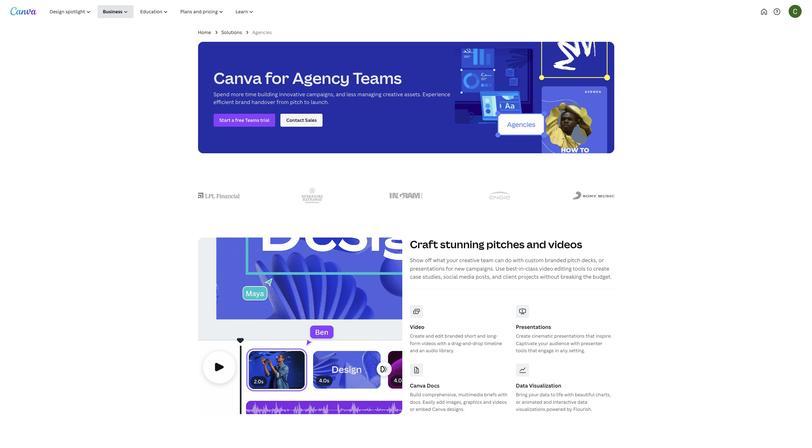 Task type: locate. For each thing, give the bounding box(es) containing it.
2 vertical spatial or
[[410, 406, 415, 412]]

ingram miro image
[[390, 193, 423, 198]]

create up captivate
[[516, 333, 531, 339]]

media
[[459, 273, 475, 281]]

1 vertical spatial canva
[[410, 382, 426, 389]]

long-
[[487, 333, 498, 339]]

0 vertical spatial creative
[[383, 91, 403, 98]]

new
[[455, 265, 465, 272]]

tools inside 'show off what your creative team can do with custom branded pitch decks, or presentations for new campaigns. use best-in-class video editing tools to create case studies, social media posts, and client projects without breaking the budget.'
[[573, 265, 586, 272]]

0 vertical spatial canva
[[214, 68, 262, 89]]

canva for docs
[[410, 382, 426, 389]]

branded
[[545, 257, 566, 264], [445, 333, 463, 339]]

2 horizontal spatial videos
[[548, 237, 582, 251]]

presentations down off
[[410, 265, 445, 272]]

with left the 'a'
[[437, 340, 447, 347]]

or down docs.
[[410, 406, 415, 412]]

0 vertical spatial branded
[[545, 257, 566, 264]]

0 horizontal spatial to
[[304, 99, 310, 106]]

tools down captivate
[[516, 348, 527, 354]]

1 vertical spatial videos
[[422, 340, 436, 347]]

0 vertical spatial presentations
[[410, 265, 445, 272]]

0 horizontal spatial canva
[[214, 68, 262, 89]]

presentations up audience in the bottom of the page
[[554, 333, 585, 339]]

0 horizontal spatial videos
[[422, 340, 436, 347]]

your up the new
[[447, 257, 458, 264]]

interactive
[[553, 399, 577, 405]]

for up social
[[446, 265, 453, 272]]

creative
[[383, 91, 403, 98], [459, 257, 480, 264]]

posts,
[[476, 273, 491, 281]]

by
[[567, 406, 572, 412]]

2 vertical spatial videos
[[493, 399, 507, 405]]

with up setting.
[[571, 340, 580, 347]]

inspire.
[[596, 333, 612, 339]]

2 horizontal spatial canva
[[432, 406, 446, 412]]

or down bring
[[516, 399, 521, 405]]

1 horizontal spatial or
[[516, 399, 521, 405]]

0 vertical spatial that
[[586, 333, 595, 339]]

1 horizontal spatial to
[[551, 392, 555, 398]]

presentations inside presentations create cinematic presentations that inspire. captivate your audience with presenter tools that engage in any setting.
[[554, 333, 585, 339]]

1 horizontal spatial presentations
[[554, 333, 585, 339]]

your up the animated
[[529, 392, 539, 398]]

building
[[258, 91, 278, 98]]

to left life at the right bottom
[[551, 392, 555, 398]]

with up the interactive
[[564, 392, 574, 398]]

and inside data visualization bring your data to life with beautiful charts, or animated and interactive data visualizations powered by flourish.
[[544, 399, 552, 405]]

and down form
[[410, 348, 418, 354]]

off
[[425, 257, 432, 264]]

creative inside 'show off what your creative team can do with custom branded pitch decks, or presentations for new campaigns. use best-in-class video editing tools to create case studies, social media posts, and client projects without breaking the budget.'
[[459, 257, 480, 264]]

creative inside canva for agency teams spend more time building innovative campaigns, and less managing creative assets. experience efficient brand handover from pitch to launch.
[[383, 91, 403, 98]]

or up create
[[599, 257, 604, 264]]

videos
[[548, 237, 582, 251], [422, 340, 436, 347], [493, 399, 507, 405]]

canva up build
[[410, 382, 426, 389]]

pitch up editing
[[568, 257, 580, 264]]

or inside canva docs build comprehensive, multimedia briefs with docs. easily add images, graphics and videos or embed canva designs.
[[410, 406, 415, 412]]

solutions
[[221, 29, 242, 35]]

create
[[410, 333, 425, 339], [516, 333, 531, 339]]

and down use
[[492, 273, 502, 281]]

0 horizontal spatial or
[[410, 406, 415, 412]]

create inside create and edit branded short and long- form videos with a drag-and-drop timeline and an audio library.
[[410, 333, 425, 339]]

0 horizontal spatial creative
[[383, 91, 403, 98]]

pitch down innovative
[[290, 99, 303, 106]]

and down briefs on the right
[[483, 399, 491, 405]]

that up presenter
[[586, 333, 595, 339]]

videos inside canva docs build comprehensive, multimedia briefs with docs. easily add images, graphics and videos or embed canva designs.
[[493, 399, 507, 405]]

videos up editing
[[548, 237, 582, 251]]

0 vertical spatial videos
[[548, 237, 582, 251]]

with up in- at the right bottom of the page
[[513, 257, 524, 264]]

data down visualization
[[540, 392, 550, 398]]

1 horizontal spatial that
[[586, 333, 595, 339]]

docs
[[427, 382, 440, 389]]

an
[[419, 348, 425, 354]]

1 vertical spatial creative
[[459, 257, 480, 264]]

presentations
[[410, 265, 445, 272], [554, 333, 585, 339]]

tools up breaking
[[573, 265, 586, 272]]

do
[[505, 257, 512, 264]]

1 vertical spatial for
[[446, 265, 453, 272]]

and up the custom
[[527, 237, 546, 251]]

that down captivate
[[528, 348, 537, 354]]

visualizations
[[516, 406, 546, 412]]

canva down add
[[432, 406, 446, 412]]

0 vertical spatial pitch
[[290, 99, 303, 106]]

2 horizontal spatial to
[[587, 265, 592, 272]]

create up form
[[410, 333, 425, 339]]

2 create from the left
[[516, 333, 531, 339]]

0 vertical spatial your
[[447, 257, 458, 264]]

home
[[198, 29, 211, 35]]

0 vertical spatial or
[[599, 257, 604, 264]]

for up 'building'
[[265, 68, 289, 89]]

in
[[555, 348, 559, 354]]

case
[[410, 273, 421, 281]]

tools
[[573, 265, 586, 272], [516, 348, 527, 354]]

easily
[[423, 399, 435, 405]]

teams
[[353, 68, 402, 89]]

any
[[560, 348, 568, 354]]

home link
[[198, 29, 211, 36]]

1 horizontal spatial tools
[[573, 265, 586, 272]]

1 horizontal spatial data
[[578, 399, 588, 405]]

to left launch.
[[304, 99, 310, 106]]

captivate
[[516, 340, 537, 347]]

1 vertical spatial to
[[587, 265, 592, 272]]

0 vertical spatial to
[[304, 99, 310, 106]]

0 horizontal spatial tools
[[516, 348, 527, 354]]

1 create from the left
[[410, 333, 425, 339]]

2 vertical spatial canva
[[432, 406, 446, 412]]

or
[[599, 257, 604, 264], [516, 399, 521, 405], [410, 406, 415, 412]]

or inside data visualization bring your data to life with beautiful charts, or animated and interactive data visualizations powered by flourish.
[[516, 399, 521, 405]]

canva inside canva for agency teams spend more time building innovative campaigns, and less managing creative assets. experience efficient brand handover from pitch to launch.
[[214, 68, 262, 89]]

show
[[410, 257, 424, 264]]

add
[[436, 399, 445, 405]]

creative left assets.
[[383, 91, 403, 98]]

0 vertical spatial for
[[265, 68, 289, 89]]

agencies
[[252, 29, 272, 35]]

lpl financial image
[[198, 193, 239, 198]]

0 horizontal spatial for
[[265, 68, 289, 89]]

life
[[557, 392, 563, 398]]

engie image
[[489, 192, 511, 199]]

0 horizontal spatial branded
[[445, 333, 463, 339]]

0 vertical spatial tools
[[573, 265, 586, 272]]

0 horizontal spatial that
[[528, 348, 537, 354]]

videos up audio
[[422, 340, 436, 347]]

1 vertical spatial your
[[538, 340, 548, 347]]

edit
[[435, 333, 444, 339]]

1 horizontal spatial for
[[446, 265, 453, 272]]

with
[[513, 257, 524, 264], [437, 340, 447, 347], [571, 340, 580, 347], [498, 392, 508, 398], [564, 392, 574, 398]]

handover
[[252, 99, 275, 106]]

embed
[[416, 406, 431, 412]]

to down decks,
[[587, 265, 592, 272]]

data
[[540, 392, 550, 398], [578, 399, 588, 405]]

0 horizontal spatial create
[[410, 333, 425, 339]]

to
[[304, 99, 310, 106], [587, 265, 592, 272], [551, 392, 555, 398]]

your down cinematic
[[538, 340, 548, 347]]

1 vertical spatial pitch
[[568, 257, 580, 264]]

data up flourish.
[[578, 399, 588, 405]]

branded up drag-
[[445, 333, 463, 339]]

show off what your creative team can do with custom branded pitch decks, or presentations for new campaigns. use best-in-class video editing tools to create case studies, social media posts, and client projects without breaking the budget.
[[410, 257, 612, 281]]

with inside create and edit branded short and long- form videos with a drag-and-drop timeline and an audio library.
[[437, 340, 447, 347]]

engage
[[538, 348, 554, 354]]

bring
[[516, 392, 528, 398]]

2 vertical spatial to
[[551, 392, 555, 398]]

client
[[503, 273, 517, 281]]

and left less
[[336, 91, 345, 98]]

1 horizontal spatial pitch
[[568, 257, 580, 264]]

drop
[[473, 340, 483, 347]]

your inside 'show off what your creative team can do with custom branded pitch decks, or presentations for new campaigns. use best-in-class video editing tools to create case studies, social media posts, and client projects without breaking the budget.'
[[447, 257, 458, 264]]

audience
[[549, 340, 570, 347]]

branded up editing
[[545, 257, 566, 264]]

creative up the new
[[459, 257, 480, 264]]

1 vertical spatial or
[[516, 399, 521, 405]]

0 horizontal spatial pitch
[[290, 99, 303, 106]]

your inside data visualization bring your data to life with beautiful charts, or animated and interactive data visualizations powered by flourish.
[[529, 392, 539, 398]]

to inside 'show off what your creative team can do with custom branded pitch decks, or presentations for new campaigns. use best-in-class video editing tools to create case studies, social media posts, and client projects without breaking the budget.'
[[587, 265, 592, 272]]

2 horizontal spatial or
[[599, 257, 604, 264]]

1 vertical spatial tools
[[516, 348, 527, 354]]

2 vertical spatial your
[[529, 392, 539, 398]]

1 horizontal spatial canva
[[410, 382, 426, 389]]

1 vertical spatial branded
[[445, 333, 463, 339]]

1 horizontal spatial branded
[[545, 257, 566, 264]]

to inside data visualization bring your data to life with beautiful charts, or animated and interactive data visualizations powered by flourish.
[[551, 392, 555, 398]]

top level navigation element
[[44, 5, 281, 18]]

videos down briefs on the right
[[493, 399, 507, 405]]

spend
[[214, 91, 230, 98]]

brand
[[235, 99, 250, 106]]

with right briefs on the right
[[498, 392, 508, 398]]

0 horizontal spatial presentations
[[410, 265, 445, 272]]

for
[[265, 68, 289, 89], [446, 265, 453, 272]]

studies,
[[423, 273, 442, 281]]

1 horizontal spatial create
[[516, 333, 531, 339]]

managing
[[358, 91, 382, 98]]

multimedia
[[458, 392, 483, 398]]

pitch
[[290, 99, 303, 106], [568, 257, 580, 264]]

1 vertical spatial presentations
[[554, 333, 585, 339]]

videos inside create and edit branded short and long- form videos with a drag-and-drop timeline and an audio library.
[[422, 340, 436, 347]]

that
[[586, 333, 595, 339], [528, 348, 537, 354]]

0 horizontal spatial data
[[540, 392, 550, 398]]

1 horizontal spatial creative
[[459, 257, 480, 264]]

1 vertical spatial data
[[578, 399, 588, 405]]

assets.
[[404, 91, 421, 98]]

visualization
[[529, 382, 561, 389]]

canva up "more"
[[214, 68, 262, 89]]

and up powered
[[544, 399, 552, 405]]

and up drop at the right bottom
[[477, 333, 486, 339]]

branded inside create and edit branded short and long- form videos with a drag-and-drop timeline and an audio library.
[[445, 333, 463, 339]]

1 horizontal spatial videos
[[493, 399, 507, 405]]

pitch inside 'show off what your creative team can do with custom branded pitch decks, or presentations for new campaigns. use best-in-class video editing tools to create case studies, social media posts, and client projects without breaking the budget.'
[[568, 257, 580, 264]]



Task type: describe. For each thing, give the bounding box(es) containing it.
powered
[[547, 406, 566, 412]]

for inside 'show off what your creative team can do with custom branded pitch decks, or presentations for new campaigns. use best-in-class video editing tools to create case studies, social media posts, and client projects without breaking the budget.'
[[446, 265, 453, 272]]

social
[[443, 273, 458, 281]]

what
[[433, 257, 445, 264]]

audio
[[426, 348, 438, 354]]

best-
[[506, 265, 519, 272]]

can
[[495, 257, 504, 264]]

designs.
[[447, 406, 465, 412]]

timeline
[[484, 340, 502, 347]]

craft stunning pitches and videos
[[410, 237, 582, 251]]

data visualization bring your data to life with beautiful charts, or animated and interactive data visualizations powered by flourish.
[[516, 382, 611, 412]]

craft
[[410, 237, 438, 251]]

from
[[277, 99, 289, 106]]

1 vertical spatial that
[[528, 348, 537, 354]]

editing
[[554, 265, 572, 272]]

agency
[[292, 68, 350, 89]]

stunning
[[440, 237, 484, 251]]

budget.
[[593, 273, 612, 281]]

animated
[[522, 399, 543, 405]]

video
[[539, 265, 553, 272]]

experience
[[423, 91, 450, 98]]

data
[[516, 382, 528, 389]]

the
[[583, 273, 592, 281]]

presenter
[[581, 340, 603, 347]]

library.
[[439, 348, 454, 354]]

02-agency (4) image
[[198, 238, 402, 415]]

canva for for
[[214, 68, 262, 89]]

breaking
[[561, 273, 582, 281]]

presentations create cinematic presentations that inspire. captivate your audience with presenter tools that engage in any setting.
[[516, 324, 612, 354]]

create inside presentations create cinematic presentations that inspire. captivate your audience with presenter tools that engage in any setting.
[[516, 333, 531, 339]]

to inside canva for agency teams spend more time building innovative campaigns, and less managing creative assets. experience efficient brand handover from pitch to launch.
[[304, 99, 310, 106]]

campaigns,
[[306, 91, 335, 98]]

canva docs build comprehensive, multimedia briefs with docs. easily add images, graphics and videos or embed canva designs.
[[410, 382, 508, 412]]

class
[[526, 265, 538, 272]]

with inside data visualization bring your data to life with beautiful charts, or animated and interactive data visualizations powered by flourish.
[[564, 392, 574, 398]]

and left edit on the right bottom
[[426, 333, 434, 339]]

launch.
[[311, 99, 329, 106]]

use
[[496, 265, 505, 272]]

projects
[[518, 273, 539, 281]]

form
[[410, 340, 421, 347]]

short
[[465, 333, 476, 339]]

more
[[231, 91, 244, 98]]

comprehensive,
[[422, 392, 457, 398]]

pitch inside canva for agency teams spend more time building innovative campaigns, and less managing creative assets. experience efficient brand handover from pitch to launch.
[[290, 99, 303, 106]]

efficient
[[214, 99, 234, 106]]

a
[[448, 340, 450, 347]]

beautiful
[[575, 392, 595, 398]]

presentations
[[516, 324, 551, 331]]

or inside 'show off what your creative team can do with custom branded pitch decks, or presentations for new campaigns. use best-in-class video editing tools to create case studies, social media posts, and client projects without breaking the budget.'
[[599, 257, 604, 264]]

charts,
[[596, 392, 611, 398]]

with inside canva docs build comprehensive, multimedia briefs with docs. easily add images, graphics and videos or embed canva designs.
[[498, 392, 508, 398]]

decks,
[[582, 257, 597, 264]]

in-
[[519, 265, 526, 272]]

time
[[245, 91, 256, 98]]

your for off
[[447, 257, 458, 264]]

your for visualization
[[529, 392, 539, 398]]

berkshire hathaway image
[[302, 188, 323, 203]]

for inside canva for agency teams spend more time building innovative campaigns, and less managing creative assets. experience efficient brand handover from pitch to launch.
[[265, 68, 289, 89]]

drag-
[[451, 340, 463, 347]]

branded inside 'show off what your creative team can do with custom branded pitch decks, or presentations for new campaigns. use best-in-class video editing tools to create case studies, social media posts, and client projects without breaking the budget.'
[[545, 257, 566, 264]]

your inside presentations create cinematic presentations that inspire. captivate your audience with presenter tools that engage in any setting.
[[538, 340, 548, 347]]

flourish.
[[574, 406, 592, 412]]

sony music image
[[573, 191, 614, 200]]

images,
[[446, 399, 462, 405]]

campaigns.
[[466, 265, 494, 272]]

custom
[[525, 257, 544, 264]]

presentations inside 'show off what your creative team can do with custom branded pitch decks, or presentations for new campaigns. use best-in-class video editing tools to create case studies, social media posts, and client projects without breaking the budget.'
[[410, 265, 445, 272]]

and inside canva docs build comprehensive, multimedia briefs with docs. easily add images, graphics and videos or embed canva designs.
[[483, 399, 491, 405]]

with inside presentations create cinematic presentations that inspire. captivate your audience with presenter tools that engage in any setting.
[[571, 340, 580, 347]]

and-
[[463, 340, 473, 347]]

briefs
[[484, 392, 497, 398]]

docs.
[[410, 399, 422, 405]]

team
[[481, 257, 494, 264]]

video
[[410, 324, 425, 331]]

tools inside presentations create cinematic presentations that inspire. captivate your audience with presenter tools that engage in any setting.
[[516, 348, 527, 354]]

build
[[410, 392, 421, 398]]

with inside 'show off what your creative team can do with custom branded pitch decks, or presentations for new campaigns. use best-in-class video editing tools to create case studies, social media posts, and client projects without breaking the budget.'
[[513, 257, 524, 264]]

cinematic
[[532, 333, 553, 339]]

and inside 'show off what your creative team can do with custom branded pitch decks, or presentations for new campaigns. use best-in-class video editing tools to create case studies, social media posts, and client projects without breaking the budget.'
[[492, 273, 502, 281]]

0 vertical spatial data
[[540, 392, 550, 398]]

less
[[347, 91, 356, 98]]

create and edit branded short and long- form videos with a drag-and-drop timeline and an audio library.
[[410, 333, 502, 354]]

and inside canva for agency teams spend more time building innovative campaigns, and less managing creative assets. experience efficient brand handover from pitch to launch.
[[336, 91, 345, 98]]

setting.
[[569, 348, 585, 354]]

pitches
[[487, 237, 525, 251]]

solutions link
[[221, 29, 242, 36]]

without
[[540, 273, 559, 281]]

create
[[593, 265, 609, 272]]

canva for agency teams spend more time building innovative campaigns, and less managing creative assets. experience efficient brand handover from pitch to launch.
[[214, 68, 450, 106]]

innovative
[[279, 91, 305, 98]]



Task type: vqa. For each thing, say whether or not it's contained in the screenshot.
your to the middle
yes



